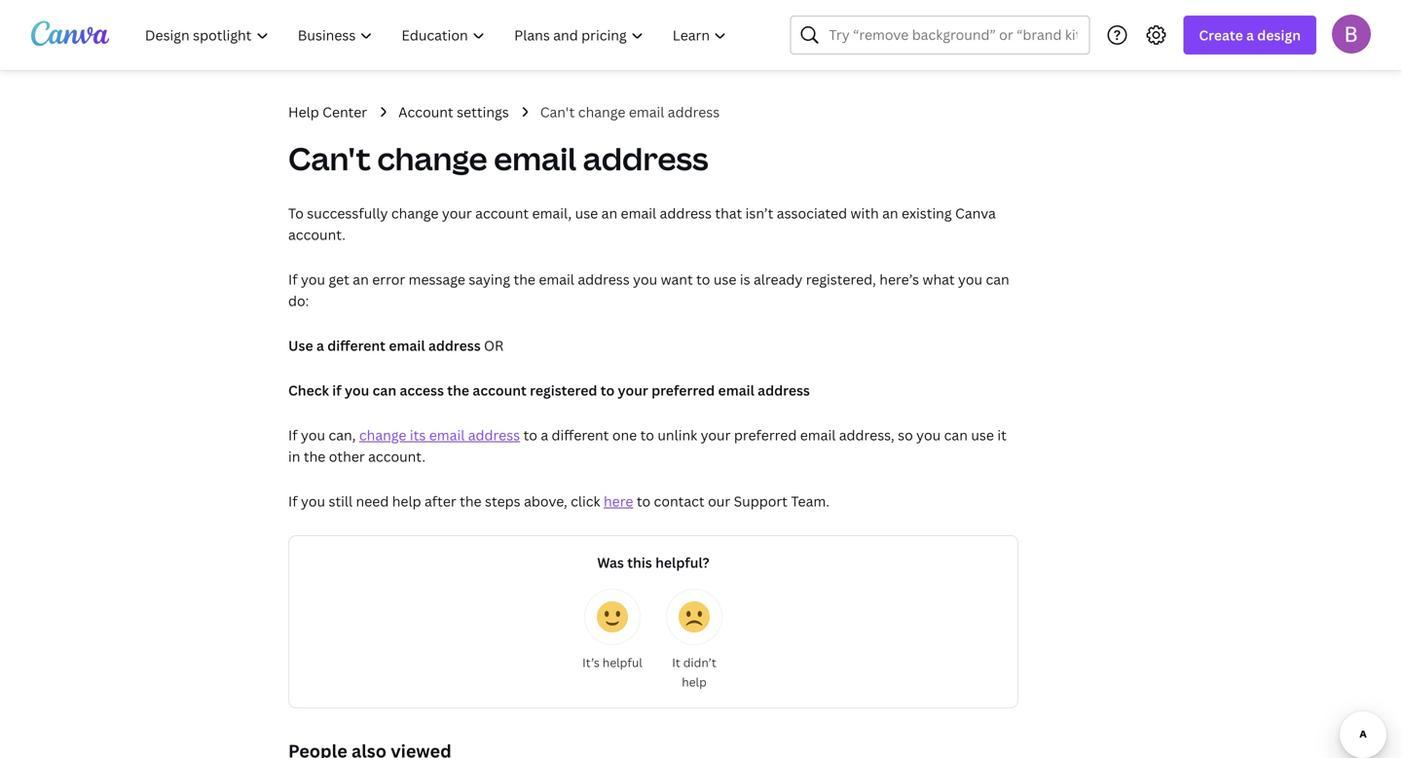 Task type: describe. For each thing, give the bounding box(es) containing it.
helpful
[[603, 655, 642, 671]]

create a design button
[[1183, 16, 1317, 55]]

check if you can access the account registered to your preferred email address
[[288, 381, 810, 400]]

0 horizontal spatial help
[[392, 492, 421, 511]]

0 horizontal spatial can
[[373, 381, 396, 400]]

if you get an error message saying the email address you want to use is already registered, here's what you can do:
[[288, 270, 1010, 310]]

you right if
[[345, 381, 369, 400]]

here link
[[604, 492, 633, 511]]

you inside to a different one to unlink your preferred email address, so you can use it in the other account.
[[916, 426, 941, 445]]

existing
[[902, 204, 952, 223]]

create a design
[[1199, 26, 1301, 44]]

didn't
[[683, 655, 716, 671]]

1 vertical spatial your
[[618, 381, 648, 400]]

access
[[400, 381, 444, 400]]

the inside if you get an error message saying the email address you want to use is already registered, here's what you can do:
[[514, 270, 535, 289]]

if you still need help after the steps above, click here to contact our support team.
[[288, 492, 830, 511]]

a for to
[[541, 426, 548, 445]]

help inside the it didn't help
[[682, 674, 707, 690]]

to
[[288, 204, 304, 223]]

Try "remove background" or "brand kit" search field
[[829, 17, 1077, 54]]

account
[[398, 103, 453, 121]]

you left "want"
[[633, 270, 657, 289]]

top level navigation element
[[132, 16, 743, 55]]

isn't
[[746, 204, 774, 223]]

message
[[409, 270, 465, 289]]

can't change email address link
[[540, 101, 720, 123]]

that
[[715, 204, 742, 223]]

1 horizontal spatial an
[[601, 204, 617, 223]]

email inside if you get an error message saying the email address you want to use is already registered, here's what you can do:
[[539, 270, 574, 289]]

already
[[754, 270, 803, 289]]

use a different email address or
[[288, 336, 504, 355]]

get
[[329, 270, 349, 289]]

was this helpful?
[[597, 554, 710, 572]]

email inside to successfully change your account email, use an email address that isn't associated with an existing canva account.
[[621, 204, 656, 223]]

this
[[627, 554, 652, 572]]

it's helpful
[[582, 655, 642, 671]]

in
[[288, 447, 300, 466]]

0 horizontal spatial preferred
[[652, 381, 715, 400]]

you left can,
[[301, 426, 325, 445]]

to down check if you can access the account registered to your preferred email address
[[523, 426, 537, 445]]

here
[[604, 492, 633, 511]]

can,
[[329, 426, 356, 445]]

you up do:
[[301, 270, 325, 289]]

was
[[597, 554, 624, 572]]

to successfully change your account email, use an email address that isn't associated with an existing canva account.
[[288, 204, 996, 244]]

1 horizontal spatial can't
[[540, 103, 575, 121]]

support
[[734, 492, 788, 511]]

a for use
[[316, 336, 324, 355]]

can inside if you get an error message saying the email address you want to use is already registered, here's what you can do:
[[986, 270, 1010, 289]]

use inside to successfully change your account email, use an email address that isn't associated with an existing canva account.
[[575, 204, 598, 223]]

address,
[[839, 426, 895, 445]]

is
[[740, 270, 750, 289]]

help center link
[[288, 101, 367, 123]]

account. inside to successfully change your account email, use an email address that isn't associated with an existing canva account.
[[288, 225, 346, 244]]

it didn't help
[[672, 655, 716, 690]]

if
[[332, 381, 341, 400]]

contact
[[654, 492, 705, 511]]

helpful?
[[655, 554, 710, 572]]

email,
[[532, 204, 572, 223]]

or
[[484, 336, 504, 355]]

your inside to successfully change your account email, use an email address that isn't associated with an existing canva account.
[[442, 204, 472, 223]]

use for preferred
[[971, 426, 994, 445]]

use for the
[[714, 270, 737, 289]]

our
[[708, 492, 730, 511]]

after
[[425, 492, 456, 511]]

an inside if you get an error message saying the email address you want to use is already registered, here's what you can do:
[[353, 270, 369, 289]]

🙂 image
[[597, 602, 628, 633]]

successfully
[[307, 204, 388, 223]]

create
[[1199, 26, 1243, 44]]

you left still
[[301, 492, 325, 511]]

registered
[[530, 381, 597, 400]]

change its email address link
[[359, 426, 520, 445]]

the right after
[[460, 492, 482, 511]]

to a different one to unlink your preferred email address, so you can use it in the other account.
[[288, 426, 1007, 466]]

2 horizontal spatial an
[[882, 204, 898, 223]]

error
[[372, 270, 405, 289]]

to right one
[[640, 426, 654, 445]]



Task type: vqa. For each thing, say whether or not it's contained in the screenshot.
WHAT
yes



Task type: locate. For each thing, give the bounding box(es) containing it.
1 horizontal spatial a
[[541, 426, 548, 445]]

if down the in
[[288, 492, 298, 511]]

above,
[[524, 492, 567, 511]]

1 vertical spatial if
[[288, 426, 298, 445]]

1 vertical spatial use
[[714, 270, 737, 289]]

0 vertical spatial different
[[327, 336, 386, 355]]

an right with
[[882, 204, 898, 223]]

2 vertical spatial your
[[701, 426, 731, 445]]

account left email,
[[475, 204, 529, 223]]

unlink
[[658, 426, 697, 445]]

1 vertical spatial account
[[473, 381, 527, 400]]

0 vertical spatial your
[[442, 204, 472, 223]]

you right what in the top right of the page
[[958, 270, 983, 289]]

1 vertical spatial different
[[552, 426, 609, 445]]

design
[[1257, 26, 1301, 44]]

if
[[288, 270, 298, 289], [288, 426, 298, 445], [288, 492, 298, 511]]

0 vertical spatial use
[[575, 204, 598, 223]]

email inside to a different one to unlink your preferred email address, so you can use it in the other account.
[[800, 426, 836, 445]]

your right unlink
[[701, 426, 731, 445]]

the right saying
[[514, 270, 535, 289]]

can't down help center link
[[288, 137, 371, 180]]

the right the in
[[304, 447, 326, 466]]

to right registered
[[601, 381, 615, 400]]

the right access
[[447, 381, 469, 400]]

you right so
[[916, 426, 941, 445]]

can't right settings
[[540, 103, 575, 121]]

one
[[612, 426, 637, 445]]

a right use
[[316, 336, 324, 355]]

account. down to
[[288, 225, 346, 244]]

can inside to a different one to unlink your preferred email address, so you can use it in the other account.
[[944, 426, 968, 445]]

use inside if you get an error message saying the email address you want to use is already registered, here's what you can do:
[[714, 270, 737, 289]]

1 vertical spatial preferred
[[734, 426, 797, 445]]

0 vertical spatial a
[[1246, 26, 1254, 44]]

account. inside to a different one to unlink your preferred email address, so you can use it in the other account.
[[368, 447, 426, 466]]

account
[[475, 204, 529, 223], [473, 381, 527, 400]]

0 horizontal spatial a
[[316, 336, 324, 355]]

other
[[329, 447, 365, 466]]

can left access
[[373, 381, 396, 400]]

it
[[672, 655, 680, 671]]

2 horizontal spatial your
[[701, 426, 731, 445]]

1 horizontal spatial account.
[[368, 447, 426, 466]]

a inside dropdown button
[[1246, 26, 1254, 44]]

help center
[[288, 103, 367, 121]]

0 vertical spatial preferred
[[652, 381, 715, 400]]

1 horizontal spatial different
[[552, 426, 609, 445]]

1 horizontal spatial can
[[944, 426, 968, 445]]

0 horizontal spatial use
[[575, 204, 598, 223]]

0 vertical spatial can't change email address
[[540, 103, 720, 121]]

to right here link
[[637, 492, 651, 511]]

account down or
[[473, 381, 527, 400]]

what
[[923, 270, 955, 289]]

a down check if you can access the account registered to your preferred email address
[[541, 426, 548, 445]]

the inside to a different one to unlink your preferred email address, so you can use it in the other account.
[[304, 447, 326, 466]]

2 vertical spatial can
[[944, 426, 968, 445]]

if up do:
[[288, 270, 298, 289]]

associated
[[777, 204, 847, 223]]

different inside to a different one to unlink your preferred email address, so you can use it in the other account.
[[552, 426, 609, 445]]

use right email,
[[575, 204, 598, 223]]

here's
[[880, 270, 919, 289]]

settings
[[457, 103, 509, 121]]

1 if from the top
[[288, 270, 298, 289]]

if inside if you get an error message saying the email address you want to use is already registered, here's what you can do:
[[288, 270, 298, 289]]

2 if from the top
[[288, 426, 298, 445]]

center
[[322, 103, 367, 121]]

still
[[329, 492, 353, 511]]

if up the in
[[288, 426, 298, 445]]

use left it
[[971, 426, 994, 445]]

😔 image
[[679, 602, 710, 633]]

use
[[288, 336, 313, 355]]

use left is
[[714, 270, 737, 289]]

preferred inside to a different one to unlink your preferred email address, so you can use it in the other account.
[[734, 426, 797, 445]]

2 horizontal spatial a
[[1246, 26, 1254, 44]]

account settings link
[[398, 101, 509, 123]]

a
[[1246, 26, 1254, 44], [316, 336, 324, 355], [541, 426, 548, 445]]

1 vertical spatial can't
[[288, 137, 371, 180]]

to
[[696, 270, 710, 289], [601, 381, 615, 400], [523, 426, 537, 445], [640, 426, 654, 445], [637, 492, 651, 511]]

if for if you get an error message saying the email address you want to use is already registered, here's what you can do:
[[288, 270, 298, 289]]

to inside if you get an error message saying the email address you want to use is already registered, here's what you can do:
[[696, 270, 710, 289]]

email
[[629, 103, 664, 121], [494, 137, 577, 180], [621, 204, 656, 223], [539, 270, 574, 289], [389, 336, 425, 355], [718, 381, 754, 400], [429, 426, 465, 445], [800, 426, 836, 445]]

0 horizontal spatial an
[[353, 270, 369, 289]]

2 vertical spatial a
[[541, 426, 548, 445]]

0 vertical spatial can't
[[540, 103, 575, 121]]

different for one
[[552, 426, 609, 445]]

the
[[514, 270, 535, 289], [447, 381, 469, 400], [304, 447, 326, 466], [460, 492, 482, 511]]

help down didn't
[[682, 674, 707, 690]]

to right "want"
[[696, 270, 710, 289]]

use inside to a different one to unlink your preferred email address, so you can use it in the other account.
[[971, 426, 994, 445]]

address inside to successfully change your account email, use an email address that isn't associated with an existing canva account.
[[660, 204, 712, 223]]

account. down if you can, change its email address
[[368, 447, 426, 466]]

you
[[301, 270, 325, 289], [633, 270, 657, 289], [958, 270, 983, 289], [345, 381, 369, 400], [301, 426, 325, 445], [916, 426, 941, 445], [301, 492, 325, 511]]

an
[[601, 204, 617, 223], [882, 204, 898, 223], [353, 270, 369, 289]]

0 vertical spatial help
[[392, 492, 421, 511]]

a inside to a different one to unlink your preferred email address, so you can use it in the other account.
[[541, 426, 548, 445]]

different left one
[[552, 426, 609, 445]]

1 horizontal spatial your
[[618, 381, 648, 400]]

1 horizontal spatial use
[[714, 270, 737, 289]]

preferred
[[652, 381, 715, 400], [734, 426, 797, 445]]

steps
[[485, 492, 521, 511]]

1 horizontal spatial help
[[682, 674, 707, 690]]

your up one
[[618, 381, 648, 400]]

help
[[288, 103, 319, 121]]

account settings
[[398, 103, 509, 121]]

1 horizontal spatial preferred
[[734, 426, 797, 445]]

registered,
[[806, 270, 876, 289]]

can't change email address
[[540, 103, 720, 121], [288, 137, 708, 180]]

your up the message
[[442, 204, 472, 223]]

account inside to successfully change your account email, use an email address that isn't associated with an existing canva account.
[[475, 204, 529, 223]]

different up if
[[327, 336, 386, 355]]

it
[[997, 426, 1007, 445]]

click
[[571, 492, 600, 511]]

help left after
[[392, 492, 421, 511]]

want
[[661, 270, 693, 289]]

if you can, change its email address
[[288, 426, 520, 445]]

can right what in the top right of the page
[[986, 270, 1010, 289]]

can
[[986, 270, 1010, 289], [373, 381, 396, 400], [944, 426, 968, 445]]

saying
[[469, 270, 510, 289]]

team.
[[791, 492, 830, 511]]

0 horizontal spatial your
[[442, 204, 472, 223]]

address
[[668, 103, 720, 121], [583, 137, 708, 180], [660, 204, 712, 223], [578, 270, 630, 289], [428, 336, 481, 355], [758, 381, 810, 400], [468, 426, 520, 445]]

0 horizontal spatial account.
[[288, 225, 346, 244]]

3 if from the top
[[288, 492, 298, 511]]

different
[[327, 336, 386, 355], [552, 426, 609, 445]]

preferred up support
[[734, 426, 797, 445]]

2 horizontal spatial use
[[971, 426, 994, 445]]

0 horizontal spatial can't
[[288, 137, 371, 180]]

address inside if you get an error message saying the email address you want to use is already registered, here's what you can do:
[[578, 270, 630, 289]]

bob builder image
[[1332, 14, 1371, 53]]

0 vertical spatial account
[[475, 204, 529, 223]]

can't
[[540, 103, 575, 121], [288, 137, 371, 180]]

1 vertical spatial help
[[682, 674, 707, 690]]

so
[[898, 426, 913, 445]]

it's
[[582, 655, 600, 671]]

if for if you still need help after the steps above, click here to contact our support team.
[[288, 492, 298, 511]]

0 vertical spatial can
[[986, 270, 1010, 289]]

account.
[[288, 225, 346, 244], [368, 447, 426, 466]]

canva
[[955, 204, 996, 223]]

with
[[851, 204, 879, 223]]

need
[[356, 492, 389, 511]]

change inside to successfully change your account email, use an email address that isn't associated with an existing canva account.
[[391, 204, 439, 223]]

change
[[578, 103, 626, 121], [377, 137, 487, 180], [391, 204, 439, 223], [359, 426, 406, 445]]

use
[[575, 204, 598, 223], [714, 270, 737, 289], [971, 426, 994, 445]]

your inside to a different one to unlink your preferred email address, so you can use it in the other account.
[[701, 426, 731, 445]]

1 vertical spatial a
[[316, 336, 324, 355]]

1 vertical spatial can't change email address
[[288, 137, 708, 180]]

0 vertical spatial account.
[[288, 225, 346, 244]]

different for email
[[327, 336, 386, 355]]

2 horizontal spatial can
[[986, 270, 1010, 289]]

a for create
[[1246, 26, 1254, 44]]

your
[[442, 204, 472, 223], [618, 381, 648, 400], [701, 426, 731, 445]]

its
[[410, 426, 426, 445]]

2 vertical spatial use
[[971, 426, 994, 445]]

preferred up unlink
[[652, 381, 715, 400]]

an right get
[[353, 270, 369, 289]]

0 horizontal spatial different
[[327, 336, 386, 355]]

a left design
[[1246, 26, 1254, 44]]

0 vertical spatial if
[[288, 270, 298, 289]]

help
[[392, 492, 421, 511], [682, 674, 707, 690]]

if for if you can, change its email address
[[288, 426, 298, 445]]

1 vertical spatial account.
[[368, 447, 426, 466]]

1 vertical spatial can
[[373, 381, 396, 400]]

can left it
[[944, 426, 968, 445]]

an right email,
[[601, 204, 617, 223]]

check
[[288, 381, 329, 400]]

do:
[[288, 292, 309, 310]]

2 vertical spatial if
[[288, 492, 298, 511]]



